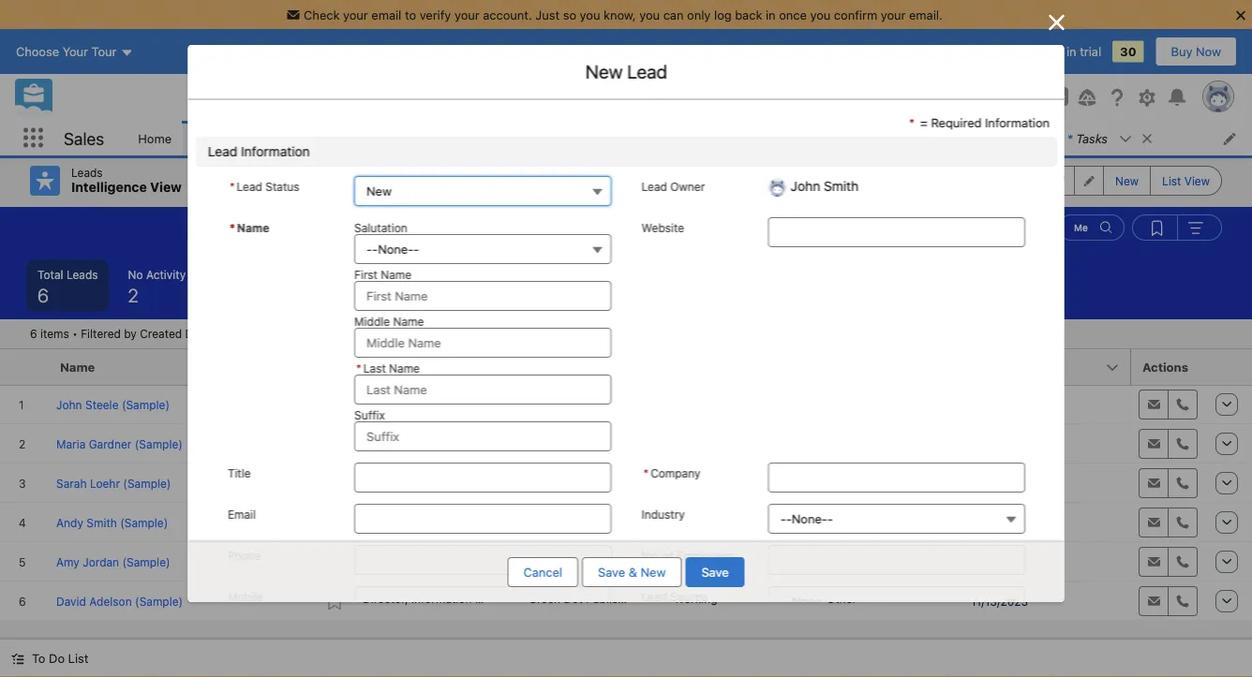 Task type: vqa. For each thing, say whether or not it's contained in the screenshot.
1 inside OVERDUE 1
yes



Task type: describe. For each thing, give the bounding box(es) containing it.
Salutation button
[[354, 234, 611, 264]]

lead status cell
[[666, 350, 819, 386]]

view for list view
[[1184, 174, 1210, 187]]

leads inside the total leads 6
[[66, 268, 98, 281]]

1 vertical spatial 6
[[30, 328, 37, 341]]

new up search... button
[[585, 60, 622, 82]]

me,
[[216, 328, 236, 341]]

* for * name
[[229, 221, 235, 234]]

list item containing *
[[1056, 121, 1162, 156]]

* for * company
[[643, 467, 648, 480]]

leads inside list item
[[194, 131, 228, 145]]

new right &
[[641, 566, 666, 580]]

industry --none--
[[641, 508, 833, 526]]

leave feedback
[[907, 45, 998, 59]]

Website text field
[[768, 217, 1025, 247]]

name for first name
[[380, 268, 411, 281]]

left
[[1045, 45, 1063, 59]]

2 upcoming from the left
[[567, 268, 622, 281]]

information for director, information technology
[[411, 592, 472, 605]]

Title text field
[[354, 463, 611, 493]]

today
[[506, 268, 537, 281]]

exec vp
[[363, 435, 406, 448]]

new inside group
[[1115, 174, 1139, 187]]

intelligence view
[[71, 179, 182, 195]]

view for intelligence view
[[150, 179, 182, 195]]

tasks
[[1076, 131, 1108, 145]]

none- for salutation --none--
[[377, 242, 413, 256]]

information for lead information
[[240, 144, 309, 159]]

new down nurturing
[[674, 514, 697, 527]]

sales
[[64, 128, 104, 148]]

save & new button
[[582, 558, 682, 588]]

biglife
[[529, 396, 565, 409]]

30
[[1120, 45, 1136, 59]]

accounts list item
[[263, 121, 363, 156]]

first name
[[354, 268, 411, 281]]

text default image inside list item
[[1140, 132, 1154, 145]]

•
[[72, 328, 78, 341]]

date,
[[185, 328, 213, 341]]

green
[[529, 592, 561, 605]]

none- for industry --none--
[[791, 512, 827, 526]]

1 inside due today 1
[[481, 284, 489, 306]]

lead inside * lead status new
[[236, 180, 262, 193]]

0 horizontal spatial in
[[766, 8, 776, 22]]

title button
[[355, 350, 521, 385]]

0 vertical spatial group
[[995, 86, 1035, 109]]

list view
[[1162, 174, 1210, 187]]

home link
[[127, 121, 183, 156]]

1 vertical spatial title
[[227, 467, 250, 480]]

only
[[687, 8, 711, 22]]

technology
[[475, 592, 536, 605]]

cancel button
[[507, 558, 578, 588]]

11/13/2023
[[971, 595, 1028, 608]]

inc.
[[568, 396, 587, 409]]

0 vertical spatial owner
[[670, 180, 705, 193]]

no for no upcoming
[[291, 268, 306, 281]]

search...
[[446, 91, 496, 105]]

quotes
[[979, 131, 1020, 145]]

other
[[827, 592, 857, 605]]

quotes link
[[968, 121, 1031, 156]]

filtered
[[81, 328, 121, 341]]

* lead status new
[[229, 180, 391, 198]]

leads list item
[[183, 121, 263, 156]]

trial
[[1080, 45, 1101, 59]]

contacts list item
[[363, 121, 461, 156]]

days
[[1013, 45, 1041, 59]]

no activity
[[128, 268, 186, 281]]

row number cell
[[0, 350, 49, 386]]

due today 1
[[481, 268, 537, 306]]

accounts
[[275, 131, 328, 145]]

upcoming inside no upcoming button
[[309, 268, 363, 281]]

leads up intelligence
[[71, 166, 103, 179]]

2 your from the left
[[454, 8, 480, 22]]

senior vp
[[363, 396, 414, 409]]

6 inside the total leads 6
[[37, 284, 49, 306]]

forecasts link
[[684, 121, 762, 156]]

contacts link
[[363, 121, 437, 156]]

total inside the total leads 6
[[37, 268, 63, 281]]

company cell
[[521, 350, 666, 386]]

first
[[354, 268, 377, 281]]

by
[[124, 328, 137, 341]]

last activity cell
[[963, 350, 1131, 386]]

now
[[1196, 45, 1221, 59]]

save button
[[686, 558, 745, 588]]

publishing
[[586, 592, 641, 605]]

new button
[[1103, 166, 1151, 196]]

items
[[40, 328, 69, 341]]

senior
[[363, 396, 397, 409]]

just
[[535, 8, 560, 22]]

accounts link
[[263, 121, 339, 156]]

1 vertical spatial in
[[1067, 45, 1076, 59]]

status
[[265, 180, 299, 193]]

dashboards link
[[762, 121, 852, 156]]

title cell
[[355, 350, 521, 386]]

no upcoming button
[[280, 260, 388, 312]]

suffix
[[354, 409, 385, 422]]

1 inside "overdue 1"
[[406, 284, 414, 306]]

reports list item
[[877, 121, 968, 156]]

* name
[[229, 221, 269, 234]]

* company
[[643, 467, 700, 480]]

1 you from the left
[[580, 8, 600, 22]]

email.
[[909, 8, 943, 22]]

do
[[49, 652, 65, 666]]

2 inside upcoming 2
[[567, 284, 578, 306]]

1 2 from the left
[[128, 284, 139, 306]]

cancel
[[523, 566, 562, 580]]

calendar
[[597, 131, 648, 145]]

check your email to verify your account. just so you know, you can only log back in once you confirm your email.
[[304, 8, 943, 22]]

lead owner
[[641, 180, 705, 193]]

leave feedback link
[[907, 45, 998, 59]]

leave
[[907, 45, 940, 59]]

nurturing
[[674, 474, 724, 487]]

name right last
[[389, 362, 419, 375]]

director,
[[363, 592, 408, 605]]

once
[[779, 8, 807, 22]]

upcoming 2
[[567, 268, 622, 306]]

advertisement
[[827, 514, 904, 527]]

new up working on the bottom
[[674, 553, 697, 566]]



Task type: locate. For each thing, give the bounding box(es) containing it.
1 down due
[[481, 284, 489, 306]]

2 vertical spatial information
[[411, 592, 472, 605]]

0 vertical spatial vp
[[400, 396, 414, 409]]

* inside * lead status new
[[229, 180, 234, 193]]

1 vertical spatial vp
[[391, 435, 406, 448]]

view
[[1184, 174, 1210, 187], [150, 179, 182, 195]]

2 no from the left
[[291, 268, 306, 281]]

0 horizontal spatial website
[[641, 221, 684, 234]]

1 horizontal spatial information
[[411, 592, 472, 605]]

vp purchasing
[[363, 553, 440, 566]]

2 horizontal spatial your
[[881, 8, 906, 22]]

text default image inside 'to do list' button
[[11, 653, 24, 666]]

to
[[32, 652, 45, 666]]

2 horizontal spatial information
[[985, 115, 1049, 129]]

list right new button
[[1162, 174, 1181, 187]]

view down home
[[150, 179, 182, 195]]

1 horizontal spatial website
[[827, 553, 869, 566]]

group
[[995, 86, 1035, 109], [995, 166, 1222, 196], [1132, 215, 1222, 241]]

website
[[641, 221, 684, 234], [827, 553, 869, 566]]

none- down 'salutation'
[[377, 242, 413, 256]]

quotes list item
[[968, 121, 1056, 156]]

lead left status
[[236, 180, 262, 193]]

1 horizontal spatial view
[[1184, 174, 1210, 187]]

search... button
[[410, 83, 784, 113]]

information
[[985, 115, 1049, 129], [240, 144, 309, 159], [411, 592, 472, 605]]

lead right the home link
[[207, 144, 237, 159]]

website down lead owner
[[641, 221, 684, 234]]

1 1 from the left
[[406, 284, 414, 306]]

upcoming right today
[[567, 268, 622, 281]]

1 horizontal spatial 2
[[567, 284, 578, 306]]

owner
[[670, 180, 705, 193], [1021, 222, 1051, 233]]

none-
[[377, 242, 413, 256], [791, 512, 827, 526]]

website up other
[[827, 553, 869, 566]]

name cell
[[49, 350, 314, 386]]

text default image
[[1140, 132, 1154, 145], [11, 653, 24, 666]]

universal technologies
[[529, 514, 651, 527]]

* for * = required information
[[909, 115, 914, 129]]

2 horizontal spatial you
[[810, 8, 831, 22]]

Industry button
[[768, 504, 1025, 534]]

actions cell
[[1131, 350, 1206, 386]]

total right 'me,'
[[239, 328, 265, 341]]

none- inside industry --none--
[[791, 512, 827, 526]]

1 vertical spatial list
[[68, 652, 88, 666]]

no upcoming
[[291, 268, 363, 281]]

1 horizontal spatial 6
[[37, 284, 49, 306]]

back
[[735, 8, 762, 22]]

calendar list item
[[586, 121, 684, 156]]

no for no activity
[[128, 268, 143, 281]]

list containing home
[[127, 121, 1252, 156]]

none- up other
[[791, 512, 827, 526]]

universal
[[529, 514, 578, 527]]

can
[[663, 8, 684, 22]]

0 horizontal spatial save
[[598, 566, 625, 580]]

exec
[[363, 435, 388, 448]]

leads
[[194, 131, 228, 145], [71, 166, 103, 179], [66, 268, 98, 281], [268, 328, 300, 341]]

you right once at the right top of page
[[810, 8, 831, 22]]

save for save
[[701, 566, 729, 580]]

director, information technology
[[363, 592, 536, 605]]

confirm
[[834, 8, 877, 22]]

0 horizontal spatial 6
[[30, 328, 37, 341]]

total up items
[[37, 268, 63, 281]]

* for * last name
[[356, 362, 361, 375]]

0 horizontal spatial your
[[343, 8, 368, 22]]

1 vertical spatial owner
[[1021, 222, 1051, 233]]

1 your from the left
[[343, 8, 368, 22]]

name right middle
[[393, 315, 423, 328]]

0 vertical spatial 6
[[37, 284, 49, 306]]

save inside button
[[598, 566, 625, 580]]

your
[[343, 8, 368, 22], [454, 8, 480, 22], [881, 8, 906, 22]]

1 vertical spatial website
[[827, 553, 869, 566]]

vp right senior
[[400, 396, 414, 409]]

last
[[363, 362, 385, 375]]

1 horizontal spatial total
[[239, 328, 265, 341]]

know,
[[604, 8, 636, 22]]

no left activity
[[128, 268, 143, 281]]

1 vertical spatial none-
[[791, 512, 827, 526]]

upcoming up middle
[[309, 268, 363, 281]]

6 items • filtered by created date, me, total leads
[[30, 328, 300, 341]]

2 save from the left
[[701, 566, 729, 580]]

name for * name
[[236, 221, 269, 234]]

grid
[[0, 350, 1252, 622]]

account.
[[483, 8, 532, 22]]

dashboards list item
[[762, 121, 877, 156]]

name button
[[49, 350, 314, 385]]

you right so
[[580, 8, 600, 22]]

group down tasks
[[995, 166, 1222, 196]]

0 vertical spatial website
[[641, 221, 684, 234]]

1 horizontal spatial no
[[291, 268, 306, 281]]

forecasts
[[695, 131, 750, 145]]

me
[[1074, 222, 1088, 233]]

0 vertical spatial text default image
[[1140, 132, 1154, 145]]

opportunities list item
[[461, 121, 586, 156]]

name down status
[[236, 221, 269, 234]]

0 vertical spatial list
[[1162, 174, 1181, 187]]

title up email on the bottom left of page
[[227, 467, 250, 480]]

title up senior
[[366, 360, 393, 374]]

verify
[[420, 8, 451, 22]]

* = required information
[[909, 115, 1049, 129]]

new up me button
[[1115, 174, 1139, 187]]

Lead Status, New button
[[354, 176, 611, 206]]

information up status
[[240, 144, 309, 159]]

1 horizontal spatial in
[[1067, 45, 1076, 59]]

email
[[227, 508, 255, 521]]

1 upcoming from the left
[[309, 268, 363, 281]]

calendar link
[[586, 121, 659, 156]]

* last name
[[356, 362, 419, 375]]

opportunities
[[473, 131, 550, 145]]

enterprise,
[[551, 553, 608, 566]]

1 vertical spatial information
[[240, 144, 309, 159]]

home
[[138, 131, 172, 145]]

1 horizontal spatial title
[[366, 360, 393, 374]]

title inside button
[[366, 360, 393, 374]]

0 vertical spatial title
[[366, 360, 393, 374]]

biglife inc.
[[529, 396, 587, 409]]

6 left items
[[30, 328, 37, 341]]

Last Name text field
[[354, 375, 611, 405]]

in right back
[[766, 8, 776, 22]]

1 horizontal spatial 1
[[481, 284, 489, 306]]

reports link
[[877, 121, 944, 156]]

2 you from the left
[[639, 8, 660, 22]]

2 2 from the left
[[567, 284, 578, 306]]

save left &
[[598, 566, 625, 580]]

2 1 from the left
[[481, 284, 489, 306]]

me button
[[1058, 215, 1125, 241]]

list view button
[[1150, 166, 1222, 196]]

name for middle name
[[393, 315, 423, 328]]

1 horizontal spatial you
[[639, 8, 660, 22]]

leads right the home link
[[194, 131, 228, 145]]

you left can
[[639, 8, 660, 22]]

inverse image
[[1046, 11, 1068, 34]]

list
[[1162, 174, 1181, 187], [68, 652, 88, 666]]

view inside button
[[1184, 174, 1210, 187]]

list item
[[1056, 121, 1162, 156]]

action image
[[1206, 350, 1252, 385]]

lead information
[[207, 144, 309, 159]]

owner down forecasts link
[[670, 180, 705, 193]]

0 horizontal spatial owner
[[670, 180, 705, 193]]

total leads 6
[[37, 268, 98, 306]]

0 vertical spatial information
[[985, 115, 1049, 129]]

middle
[[354, 315, 390, 328]]

1 horizontal spatial owner
[[1021, 222, 1051, 233]]

0 horizontal spatial 1
[[406, 284, 414, 306]]

vp for senior vp
[[400, 396, 414, 409]]

3 you from the left
[[810, 8, 831, 22]]

vp
[[400, 396, 414, 409], [391, 435, 406, 448], [363, 553, 377, 566]]

1 horizontal spatial list
[[1162, 174, 1181, 187]]

overdue 1
[[406, 268, 451, 306]]

save up working on the bottom
[[701, 566, 729, 580]]

0 vertical spatial total
[[37, 268, 63, 281]]

your left email.
[[881, 8, 906, 22]]

new inside * lead status new
[[366, 184, 391, 198]]

email
[[371, 8, 401, 22]]

Middle Name text field
[[354, 328, 611, 358]]

new up 'salutation'
[[366, 184, 391, 198]]

1 vertical spatial total
[[239, 328, 265, 341]]

1 horizontal spatial upcoming
[[567, 268, 622, 281]]

green dot publishing
[[529, 592, 641, 605]]

0 horizontal spatial 2
[[128, 284, 139, 306]]

in right left
[[1067, 45, 1076, 59]]

First Name text field
[[354, 281, 611, 311]]

name right first
[[380, 268, 411, 281]]

middle name
[[354, 315, 423, 328]]

save
[[598, 566, 625, 580], [701, 566, 729, 580]]

key performance indicators group
[[0, 260, 1252, 320]]

0 horizontal spatial list
[[68, 652, 88, 666]]

log
[[714, 8, 732, 22]]

0 horizontal spatial title
[[227, 467, 250, 480]]

1 vertical spatial group
[[995, 166, 1222, 196]]

6 items • filtered by created date, me, total leads status
[[30, 328, 300, 341]]

total
[[37, 268, 63, 281], [239, 328, 265, 341]]

no inside button
[[291, 268, 306, 281]]

2 down no activity
[[128, 284, 139, 306]]

0 horizontal spatial upcoming
[[309, 268, 363, 281]]

list right do
[[68, 652, 88, 666]]

2 vertical spatial group
[[1132, 215, 1222, 241]]

0 horizontal spatial you
[[580, 8, 600, 22]]

so
[[563, 8, 576, 22]]

company
[[650, 467, 700, 480]]

opportunities link
[[461, 121, 562, 156]]

* for * lead status new
[[229, 180, 234, 193]]

lead down 'calendar' list item
[[641, 180, 667, 193]]

list inside group
[[1162, 174, 1181, 187]]

no
[[128, 268, 143, 281], [291, 268, 306, 281]]

none- inside salutation --none--
[[377, 242, 413, 256]]

information up quotes
[[985, 115, 1049, 129]]

2 right due today 1
[[567, 284, 578, 306]]

save inside "button"
[[701, 566, 729, 580]]

1 horizontal spatial save
[[701, 566, 729, 580]]

name down •
[[60, 360, 95, 374]]

view right new button
[[1184, 174, 1210, 187]]

days left in trial
[[1013, 45, 1101, 59]]

lead source cell
[[819, 350, 963, 386]]

group containing new
[[995, 166, 1222, 196]]

save & new
[[598, 566, 666, 580]]

group up quotes list item in the right of the page
[[995, 86, 1035, 109]]

Suffix text field
[[354, 422, 611, 452]]

0 horizontal spatial none-
[[377, 242, 413, 256]]

your right verify
[[454, 8, 480, 22]]

3 your from the left
[[881, 8, 906, 22]]

2 vertical spatial vp
[[363, 553, 377, 566]]

no left first
[[291, 268, 306, 281]]

dashboards
[[773, 131, 841, 145]]

leads right 'me,'
[[268, 328, 300, 341]]

working
[[674, 592, 717, 605]]

* inside list item
[[1067, 131, 1073, 145]]

leads up •
[[66, 268, 98, 281]]

0 horizontal spatial text default image
[[11, 653, 24, 666]]

text default image up new button
[[1140, 132, 1154, 145]]

overdue
[[406, 268, 451, 281]]

1 horizontal spatial your
[[454, 8, 480, 22]]

vp for exec vp
[[391, 435, 406, 448]]

vp right 'exec'
[[391, 435, 406, 448]]

save for save & new
[[598, 566, 625, 580]]

lead
[[627, 60, 667, 82], [207, 144, 237, 159], [236, 180, 262, 193], [641, 180, 667, 193]]

None text field
[[768, 463, 1025, 493], [354, 545, 611, 575], [768, 545, 1025, 575], [354, 587, 611, 617], [768, 463, 1025, 493], [354, 545, 611, 575], [768, 545, 1025, 575], [354, 587, 611, 617]]

0 vertical spatial none-
[[377, 242, 413, 256]]

your left email
[[343, 8, 368, 22]]

1 vertical spatial text default image
[[11, 653, 24, 666]]

you
[[580, 8, 600, 22], [639, 8, 660, 22], [810, 8, 831, 22]]

buy now
[[1171, 45, 1221, 59]]

&
[[629, 566, 637, 580]]

0 horizontal spatial total
[[37, 268, 63, 281]]

name inside button
[[60, 360, 95, 374]]

10/18/2023
[[971, 516, 1030, 530]]

1 horizontal spatial none-
[[791, 512, 827, 526]]

6 up items
[[37, 284, 49, 306]]

* for * tasks
[[1067, 131, 1073, 145]]

Email text field
[[354, 504, 611, 534]]

information down purchasing
[[411, 592, 472, 605]]

1 no from the left
[[128, 268, 143, 281]]

row number image
[[0, 350, 49, 385]]

new lead
[[585, 60, 667, 82]]

1 save from the left
[[598, 566, 625, 580]]

lead up search... button
[[627, 60, 667, 82]]

=
[[920, 115, 927, 129]]

0 vertical spatial in
[[766, 8, 776, 22]]

created
[[140, 328, 182, 341]]

owner left me
[[1021, 222, 1051, 233]]

purchasing
[[381, 553, 440, 566]]

1 down overdue
[[406, 284, 414, 306]]

vp left purchasing
[[363, 553, 377, 566]]

group down list view
[[1132, 215, 1222, 241]]

0 horizontal spatial information
[[240, 144, 309, 159]]

list
[[127, 121, 1252, 156]]

contacts
[[375, 131, 426, 145]]

1 horizontal spatial text default image
[[1140, 132, 1154, 145]]

text default image left to
[[11, 653, 24, 666]]

inc
[[612, 553, 627, 566]]

grid containing name
[[0, 350, 1252, 622]]

important cell
[[314, 350, 355, 386]]

action cell
[[1206, 350, 1252, 386]]

0 horizontal spatial no
[[128, 268, 143, 281]]

lee enterprise, inc
[[529, 553, 627, 566]]

cell
[[314, 385, 355, 425], [666, 385, 819, 425], [819, 385, 963, 425], [314, 425, 355, 464], [666, 425, 819, 464], [819, 425, 963, 464], [963, 425, 1131, 464], [314, 464, 355, 503], [963, 464, 1131, 503], [314, 503, 355, 543], [355, 503, 521, 543]]

0 horizontal spatial view
[[150, 179, 182, 195]]

reports
[[888, 131, 932, 145]]



